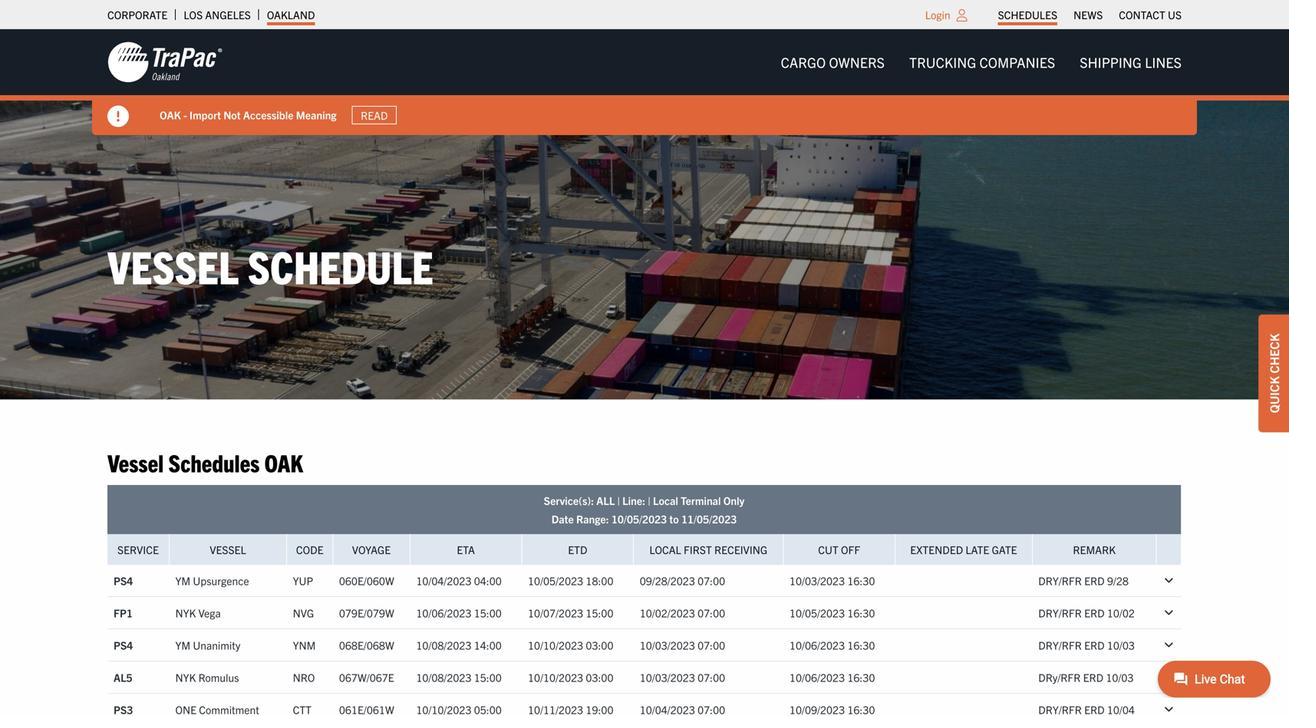 Task type: locate. For each thing, give the bounding box(es) containing it.
read link
[[352, 106, 397, 125]]

line:
[[623, 494, 646, 507]]

0 horizontal spatial |
[[618, 494, 620, 507]]

0 horizontal spatial oak
[[160, 108, 181, 122]]

0 vertical spatial dry/rfr
[[1039, 574, 1082, 588]]

10/08/2023 up 10/08/2023 15:00
[[416, 638, 472, 652]]

romulus
[[199, 671, 239, 684]]

erd left 10/02
[[1085, 606, 1105, 620]]

07:00 for 10/04/2023 04:00
[[698, 574, 726, 588]]

3 dry/rfr from the top
[[1039, 638, 1082, 652]]

angeles
[[205, 8, 251, 21]]

terminal
[[681, 494, 721, 507]]

10/08/2023
[[416, 638, 472, 652], [416, 671, 472, 684]]

0 vertical spatial 10/10/2023 03:00
[[528, 638, 614, 652]]

service(s):
[[544, 494, 594, 507]]

1 10/03/2023 07:00 from the top
[[640, 638, 726, 652]]

07:00 for 10/06/2023 15:00
[[698, 606, 726, 620]]

10/06/2023 16:30
[[790, 638, 876, 652], [790, 671, 876, 684]]

2 07:00 from the top
[[698, 606, 726, 620]]

ym
[[175, 574, 191, 588], [175, 638, 191, 652]]

shipping
[[1080, 53, 1142, 71]]

ps4
[[114, 574, 133, 588], [114, 638, 133, 652]]

03:00 for 10/08/2023 14:00
[[586, 638, 614, 652]]

lines
[[1145, 53, 1182, 71]]

0 horizontal spatial schedules
[[169, 447, 260, 477]]

10/06/2023 for 10/08/2023 15:00
[[790, 671, 845, 684]]

2 vertical spatial dry/rfr
[[1039, 638, 1082, 652]]

1 vertical spatial ym
[[175, 638, 191, 652]]

2 10/03/2023 07:00 from the top
[[640, 671, 726, 684]]

nyk romulus
[[175, 671, 239, 684]]

2 03:00 from the top
[[586, 671, 614, 684]]

10/06/2023 for 10/08/2023 14:00
[[790, 638, 845, 652]]

menu bar containing cargo owners
[[769, 47, 1195, 78]]

dry/rfr down dry/rfr erd 9/28
[[1039, 606, 1082, 620]]

1 vertical spatial oak
[[265, 447, 303, 477]]

all
[[597, 494, 615, 507]]

0 vertical spatial oak
[[160, 108, 181, 122]]

16:30 for dry/rfr erd 10/03
[[848, 638, 876, 652]]

4 07:00 from the top
[[698, 671, 726, 684]]

corporate link
[[107, 4, 168, 25]]

1 vertical spatial 10/10/2023 03:00
[[528, 671, 614, 684]]

2 vertical spatial 10/03/2023
[[640, 671, 695, 684]]

los
[[184, 8, 203, 21]]

1 vertical spatial 10/03/2023 07:00
[[640, 671, 726, 684]]

15:00
[[474, 606, 502, 620], [586, 606, 614, 620], [474, 671, 502, 684]]

dry/rfr up dry/rfr erd 10/02
[[1039, 574, 1082, 588]]

0 vertical spatial menu bar
[[990, 4, 1190, 25]]

1 10/10/2023 from the top
[[528, 638, 584, 652]]

10/03 down the dry/rfr erd 10/03
[[1107, 671, 1134, 684]]

1 vertical spatial 10/06/2023
[[790, 638, 845, 652]]

ym for ym upsurgence
[[175, 574, 191, 588]]

oakland link
[[267, 4, 315, 25]]

3 16:30 from the top
[[848, 638, 876, 652]]

erd for dry/rfr erd 10/03
[[1085, 638, 1105, 652]]

vessel
[[107, 237, 239, 293], [107, 447, 164, 477], [210, 543, 246, 557]]

0 vertical spatial 10/03/2023 07:00
[[640, 638, 726, 652]]

ym up the nyk vega
[[175, 574, 191, 588]]

060e/060w
[[339, 574, 394, 588]]

1 vertical spatial vessel
[[107, 447, 164, 477]]

10/10/2023 for 14:00
[[528, 638, 584, 652]]

4 16:30 from the top
[[848, 671, 876, 684]]

09/28/2023 07:00
[[640, 574, 726, 588]]

erd
[[1085, 574, 1105, 588], [1085, 606, 1105, 620], [1085, 638, 1105, 652], [1084, 671, 1104, 684]]

dry/rfr erd 10/03
[[1039, 638, 1135, 652]]

1 horizontal spatial schedules
[[998, 8, 1058, 21]]

10/06/2023
[[416, 606, 472, 620], [790, 638, 845, 652], [790, 671, 845, 684]]

ym left the unanimity
[[175, 638, 191, 652]]

1 vertical spatial 10/08/2023
[[416, 671, 472, 684]]

| right line:
[[648, 494, 651, 507]]

cut off
[[819, 543, 861, 557]]

10/05/2023 down 10/03/2023 16:30
[[790, 606, 845, 620]]

1 | from the left
[[618, 494, 620, 507]]

first
[[684, 543, 712, 557]]

0 vertical spatial 10/03
[[1108, 638, 1135, 652]]

news link
[[1074, 4, 1103, 25]]

vega
[[199, 606, 221, 620]]

trucking
[[910, 53, 977, 71]]

1 nyk from the top
[[175, 606, 196, 620]]

10/10/2023
[[528, 638, 584, 652], [528, 671, 584, 684]]

oak
[[160, 108, 181, 122], [265, 447, 303, 477]]

2 vertical spatial vessel
[[210, 543, 246, 557]]

menu bar
[[990, 4, 1190, 25], [769, 47, 1195, 78]]

ps4 up the fp1 on the bottom left of the page
[[114, 574, 133, 588]]

10/05/2023 inside 'service(s): all | line: | local terminal only date range: 10/05/2023 to 11/05/2023'
[[612, 512, 667, 526]]

1 dry/rfr from the top
[[1039, 574, 1082, 588]]

0 vertical spatial 10/10/2023
[[528, 638, 584, 652]]

10/10/2023 03:00 for 14:00
[[528, 638, 614, 652]]

cargo owners link
[[769, 47, 897, 78]]

1 vertical spatial 03:00
[[586, 671, 614, 684]]

3 07:00 from the top
[[698, 638, 726, 652]]

unanimity
[[193, 638, 241, 652]]

2 horizontal spatial 10/05/2023
[[790, 606, 845, 620]]

nyk left vega
[[175, 606, 196, 620]]

1 vertical spatial 10/03/2023
[[640, 638, 695, 652]]

16:30
[[848, 574, 876, 588], [848, 606, 876, 620], [848, 638, 876, 652], [848, 671, 876, 684]]

10/08/2023 down 10/08/2023 14:00
[[416, 671, 472, 684]]

shipping lines
[[1080, 53, 1182, 71]]

cargo owners
[[781, 53, 885, 71]]

nyk left romulus
[[175, 671, 196, 684]]

2 dry/rfr from the top
[[1039, 606, 1082, 620]]

meaning
[[296, 108, 337, 122]]

10/03 down 10/02
[[1108, 638, 1135, 652]]

15:00 down the 14:00
[[474, 671, 502, 684]]

oakland image
[[107, 41, 223, 84]]

erd down the dry/rfr erd 10/03
[[1084, 671, 1104, 684]]

10/05/2023 16:30
[[790, 606, 876, 620]]

service(s): all | line: | local terminal only date range: 10/05/2023 to 11/05/2023
[[544, 494, 745, 526]]

1 horizontal spatial 10/05/2023
[[612, 512, 667, 526]]

10/08/2023 for 10/08/2023 15:00
[[416, 671, 472, 684]]

nyk for nyk romulus
[[175, 671, 196, 684]]

10/10/2023 03:00
[[528, 638, 614, 652], [528, 671, 614, 684]]

0 vertical spatial vessel
[[107, 237, 239, 293]]

dry/rfr up dry/rfr on the bottom of page
[[1039, 638, 1082, 652]]

03:00 for 10/08/2023 15:00
[[586, 671, 614, 684]]

0 vertical spatial 10/08/2023
[[416, 638, 472, 652]]

local up 09/28/2023
[[650, 543, 682, 557]]

0 vertical spatial 10/03/2023
[[790, 574, 845, 588]]

gate
[[992, 543, 1018, 557]]

1 10/08/2023 from the top
[[416, 638, 472, 652]]

erd for dry/rfr erd 10/02
[[1085, 606, 1105, 620]]

1 vertical spatial dry/rfr
[[1039, 606, 1082, 620]]

15:00 up the 14:00
[[474, 606, 502, 620]]

10/03/2023 07:00 for 15:00
[[640, 671, 726, 684]]

0 vertical spatial ps4
[[114, 574, 133, 588]]

erd down dry/rfr erd 10/02
[[1085, 638, 1105, 652]]

2 10/08/2023 from the top
[[416, 671, 472, 684]]

banner
[[0, 29, 1290, 135]]

10/05/2023 down line:
[[612, 512, 667, 526]]

0 vertical spatial 10/06/2023 16:30
[[790, 638, 876, 652]]

1 03:00 from the top
[[586, 638, 614, 652]]

fp1
[[114, 606, 133, 620]]

ym upsurgence
[[175, 574, 249, 588]]

receiving
[[715, 543, 768, 557]]

10/03 for dry/rfr erd 10/03
[[1107, 671, 1134, 684]]

1 horizontal spatial |
[[648, 494, 651, 507]]

oak - import not accessible meaning
[[160, 108, 337, 122]]

10/03/2023 07:00
[[640, 638, 726, 652], [640, 671, 726, 684]]

1 vertical spatial 10/03
[[1107, 671, 1134, 684]]

erd left 9/28 in the bottom of the page
[[1085, 574, 1105, 588]]

1 07:00 from the top
[[698, 574, 726, 588]]

03:00
[[586, 638, 614, 652], [586, 671, 614, 684]]

0 vertical spatial 10/05/2023
[[612, 512, 667, 526]]

ps4 down the fp1 on the bottom left of the page
[[114, 638, 133, 652]]

dry/rfr
[[1039, 574, 1082, 588], [1039, 606, 1082, 620], [1039, 638, 1082, 652]]

10/03/2023 16:30
[[790, 574, 876, 588]]

0 horizontal spatial 10/05/2023
[[528, 574, 584, 588]]

1 10/06/2023 16:30 from the top
[[790, 638, 876, 652]]

2 | from the left
[[648, 494, 651, 507]]

2 10/10/2023 from the top
[[528, 671, 584, 684]]

10/05/2023 for 10/05/2023 18:00
[[528, 574, 584, 588]]

07:00 for 10/08/2023 14:00
[[698, 638, 726, 652]]

1 vertical spatial 10/05/2023
[[528, 574, 584, 588]]

menu bar containing schedules
[[990, 4, 1190, 25]]

0 vertical spatial nyk
[[175, 606, 196, 620]]

ps4 for ym upsurgence
[[114, 574, 133, 588]]

vessel for vessel schedules oak
[[107, 447, 164, 477]]

2 ym from the top
[[175, 638, 191, 652]]

10/05/2023 up 10/07/2023
[[528, 574, 584, 588]]

2 vertical spatial 10/05/2023
[[790, 606, 845, 620]]

15:00 down 18:00 at the bottom left
[[586, 606, 614, 620]]

import
[[190, 108, 221, 122]]

07:00 for 10/08/2023 15:00
[[698, 671, 726, 684]]

local up to
[[653, 494, 679, 507]]

los angeles link
[[184, 4, 251, 25]]

1 vertical spatial 10/06/2023 16:30
[[790, 671, 876, 684]]

2 10/06/2023 16:30 from the top
[[790, 671, 876, 684]]

1 vertical spatial ps4
[[114, 638, 133, 652]]

2 16:30 from the top
[[848, 606, 876, 620]]

vessel for vessel schedule
[[107, 237, 239, 293]]

10/02
[[1108, 606, 1135, 620]]

2 ps4 from the top
[[114, 638, 133, 652]]

10/03
[[1108, 638, 1135, 652], [1107, 671, 1134, 684]]

10/08/2023 for 10/08/2023 14:00
[[416, 638, 472, 652]]

schedules
[[998, 8, 1058, 21], [169, 447, 260, 477]]

1 vertical spatial menu bar
[[769, 47, 1195, 78]]

1 ps4 from the top
[[114, 574, 133, 588]]

erd for dry/rfr erd 10/03
[[1084, 671, 1104, 684]]

10/04/2023
[[416, 574, 472, 588]]

1 vertical spatial nyk
[[175, 671, 196, 684]]

menu bar up shipping
[[990, 4, 1190, 25]]

2 vertical spatial 10/06/2023
[[790, 671, 845, 684]]

trucking companies
[[910, 53, 1056, 71]]

2 nyk from the top
[[175, 671, 196, 684]]

check
[[1267, 334, 1282, 374]]

10/02/2023
[[640, 606, 695, 620]]

0 vertical spatial 03:00
[[586, 638, 614, 652]]

2 10/10/2023 03:00 from the top
[[528, 671, 614, 684]]

0 vertical spatial ym
[[175, 574, 191, 588]]

1 10/10/2023 03:00 from the top
[[528, 638, 614, 652]]

owners
[[829, 53, 885, 71]]

quick check link
[[1259, 315, 1290, 432]]

menu bar down "light" icon
[[769, 47, 1195, 78]]

1 16:30 from the top
[[848, 574, 876, 588]]

corporate
[[107, 8, 168, 21]]

nyk
[[175, 606, 196, 620], [175, 671, 196, 684]]

| right all
[[618, 494, 620, 507]]

1 vertical spatial 10/10/2023
[[528, 671, 584, 684]]

10/03/2023
[[790, 574, 845, 588], [640, 638, 695, 652], [640, 671, 695, 684]]

10/03 for dry/rfr erd 10/03
[[1108, 638, 1135, 652]]

10/05/2023
[[612, 512, 667, 526], [528, 574, 584, 588], [790, 606, 845, 620]]

0 vertical spatial local
[[653, 494, 679, 507]]

07:00
[[698, 574, 726, 588], [698, 606, 726, 620], [698, 638, 726, 652], [698, 671, 726, 684]]

extended late gate
[[911, 543, 1018, 557]]

ps4 for ym unanimity
[[114, 638, 133, 652]]

1 ym from the top
[[175, 574, 191, 588]]



Task type: vqa. For each thing, say whether or not it's contained in the screenshot.


Task type: describe. For each thing, give the bounding box(es) containing it.
menu bar inside banner
[[769, 47, 1195, 78]]

read
[[361, 108, 388, 122]]

remark
[[1074, 543, 1116, 557]]

nvg
[[293, 606, 314, 620]]

10/07/2023
[[528, 606, 584, 620]]

only
[[724, 494, 745, 507]]

16:30 for dry/rfr erd 10/02
[[848, 606, 876, 620]]

login
[[926, 8, 951, 21]]

10/08/2023 15:00
[[416, 671, 502, 684]]

us
[[1168, 8, 1182, 21]]

trucking companies link
[[897, 47, 1068, 78]]

10/08/2023 14:00
[[416, 638, 502, 652]]

solid image
[[107, 106, 129, 127]]

11/05/2023
[[682, 512, 737, 526]]

0 vertical spatial 10/06/2023
[[416, 606, 472, 620]]

18:00
[[586, 574, 614, 588]]

dry/rfr erd 10/02
[[1039, 606, 1135, 620]]

los angeles
[[184, 8, 251, 21]]

09/28/2023
[[640, 574, 695, 588]]

15:00 for 10/07/2023 15:00
[[586, 606, 614, 620]]

16:30 for dry/rfr erd 10/03
[[848, 671, 876, 684]]

contact us
[[1120, 8, 1182, 21]]

voyage
[[352, 543, 391, 557]]

dry/rfr for dry/rfr erd 10/03
[[1039, 638, 1082, 652]]

-
[[183, 108, 187, 122]]

1 horizontal spatial oak
[[265, 447, 303, 477]]

yup
[[293, 574, 313, 588]]

schedules link
[[998, 4, 1058, 25]]

10/06/2023 15:00
[[416, 606, 502, 620]]

1 vertical spatial schedules
[[169, 447, 260, 477]]

vessel schedule
[[107, 237, 434, 293]]

10/05/2023 for 10/05/2023 16:30
[[790, 606, 845, 620]]

10/02/2023 07:00
[[640, 606, 726, 620]]

erd for dry/rfr erd 9/28
[[1085, 574, 1105, 588]]

vessel schedules oak
[[107, 447, 303, 477]]

to
[[670, 512, 679, 526]]

etd
[[568, 543, 588, 557]]

quick check
[[1267, 334, 1282, 413]]

dry/rfr for dry/rfr erd 10/02
[[1039, 606, 1082, 620]]

dry/rfr erd 10/03
[[1039, 671, 1134, 684]]

nro
[[293, 671, 315, 684]]

banner containing cargo owners
[[0, 29, 1290, 135]]

date
[[552, 512, 574, 526]]

10/10/2023 03:00 for 15:00
[[528, 671, 614, 684]]

service
[[117, 543, 159, 557]]

04:00
[[474, 574, 502, 588]]

nyk for nyk vega
[[175, 606, 196, 620]]

schedule
[[248, 237, 434, 293]]

14:00
[[474, 638, 502, 652]]

cut
[[819, 543, 839, 557]]

15:00 for 10/08/2023 15:00
[[474, 671, 502, 684]]

eta
[[457, 543, 475, 557]]

ym unanimity
[[175, 638, 241, 652]]

local inside 'service(s): all | line: | local terminal only date range: 10/05/2023 to 11/05/2023'
[[653, 494, 679, 507]]

10/03/2023 07:00 for 14:00
[[640, 638, 726, 652]]

10/03/2023 for 10/08/2023 15:00
[[640, 671, 695, 684]]

1 vertical spatial local
[[650, 543, 682, 557]]

ym for ym unanimity
[[175, 638, 191, 652]]

contact
[[1120, 8, 1166, 21]]

range:
[[577, 512, 609, 526]]

10/04/2023 04:00
[[416, 574, 502, 588]]

local first receiving
[[650, 543, 768, 557]]

not
[[224, 108, 241, 122]]

login link
[[926, 8, 951, 21]]

extended
[[911, 543, 964, 557]]

067w/067e
[[339, 671, 394, 684]]

companies
[[980, 53, 1056, 71]]

10/10/2023 for 15:00
[[528, 671, 584, 684]]

16:30 for dry/rfr erd 9/28
[[848, 574, 876, 588]]

068e/068w
[[339, 638, 394, 652]]

dry/rfr
[[1039, 671, 1081, 684]]

nyk vega
[[175, 606, 221, 620]]

10/05/2023 18:00
[[528, 574, 614, 588]]

oakland
[[267, 8, 315, 21]]

10/06/2023 16:30 for dry/rfr erd 10/03
[[790, 638, 876, 652]]

dry/rfr for dry/rfr erd 9/28
[[1039, 574, 1082, 588]]

9/28
[[1108, 574, 1129, 588]]

ynm
[[293, 638, 316, 652]]

shipping lines link
[[1068, 47, 1195, 78]]

dry/rfr erd 9/28
[[1039, 574, 1129, 588]]

al5
[[114, 671, 132, 684]]

10/07/2023 15:00
[[528, 606, 614, 620]]

accessible
[[243, 108, 294, 122]]

15:00 for 10/06/2023 15:00
[[474, 606, 502, 620]]

off
[[841, 543, 861, 557]]

contact us link
[[1120, 4, 1182, 25]]

079e/079w
[[339, 606, 394, 620]]

light image
[[957, 9, 968, 21]]

cargo
[[781, 53, 826, 71]]

10/03/2023 for 10/08/2023 14:00
[[640, 638, 695, 652]]

10/06/2023 16:30 for dry/rfr erd 10/03
[[790, 671, 876, 684]]

0 vertical spatial schedules
[[998, 8, 1058, 21]]

oak inside banner
[[160, 108, 181, 122]]

upsurgence
[[193, 574, 249, 588]]

news
[[1074, 8, 1103, 21]]



